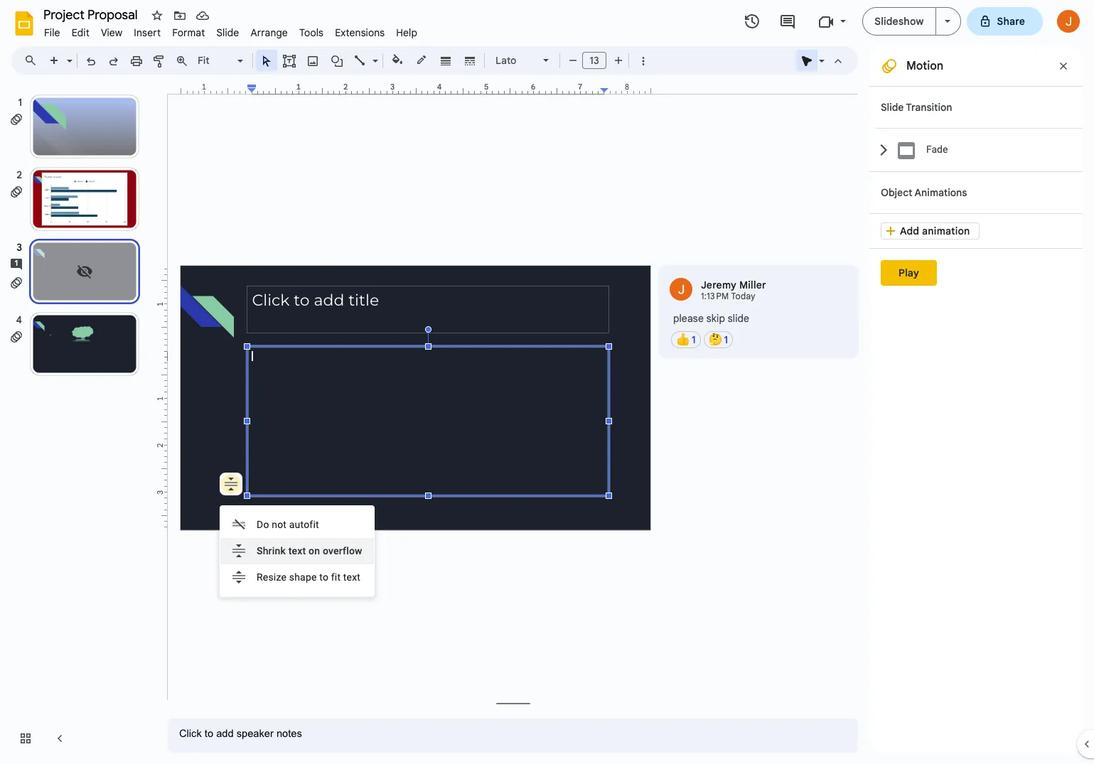 Task type: locate. For each thing, give the bounding box(es) containing it.
share
[[998, 15, 1026, 28]]

Zoom text field
[[196, 51, 235, 70]]

1 right 🤔
[[725, 334, 729, 346]]

option
[[220, 473, 243, 496]]

presentation options image
[[945, 20, 951, 23]]

today
[[732, 291, 756, 302]]

font list. lato selected. option
[[496, 51, 535, 70]]

1 horizontal spatial text
[[344, 572, 361, 583]]

slide inside menu item
[[217, 26, 239, 39]]

object
[[881, 186, 913, 199]]

left margin image
[[181, 83, 256, 94]]

Rename text field
[[38, 6, 146, 23]]

0 vertical spatial slide
[[217, 26, 239, 39]]

menu bar containing file
[[38, 18, 423, 42]]

navigation
[[0, 80, 157, 765]]

object animations
[[881, 186, 968, 199]]

border dash option
[[462, 51, 478, 70]]

slide up zoom "field"
[[217, 26, 239, 39]]

file menu item
[[38, 24, 66, 41]]

1 inside 🤔 1
[[725, 334, 729, 346]]

motion
[[907, 59, 944, 73]]

motion application
[[0, 0, 1095, 765]]

right margin image
[[601, 83, 651, 94]]

shape
[[289, 572, 317, 583]]

1 for 🤔
[[725, 334, 729, 346]]

Menus field
[[18, 51, 49, 70]]

list box inside motion application
[[190, 435, 375, 765]]

Zoom field
[[194, 51, 250, 71]]

1 vertical spatial slide
[[881, 101, 904, 114]]

format
[[172, 26, 205, 39]]

insert
[[134, 26, 161, 39]]

edit
[[72, 26, 90, 39]]

on
[[309, 546, 320, 557]]

1 for 👍
[[692, 334, 696, 346]]

slide left transition
[[881, 101, 904, 114]]

🤔 1
[[709, 333, 729, 346]]

fit
[[331, 572, 341, 583]]

menu bar
[[38, 18, 423, 42]]

view menu item
[[95, 24, 128, 41]]

menu bar inside the menu bar banner
[[38, 18, 423, 42]]

0 horizontal spatial 1
[[692, 334, 696, 346]]

live pointer settings image
[[816, 51, 825, 56]]

jeremy miller image
[[670, 278, 693, 301]]

list box containing do not autofit
[[190, 435, 375, 765]]

list containing 👍
[[659, 265, 859, 359]]

list box
[[190, 435, 375, 765]]

navigation inside motion application
[[0, 80, 157, 765]]

slide menu item
[[211, 24, 245, 41]]

2 1 from the left
[[725, 334, 729, 346]]

overflow
[[323, 546, 363, 557]]

1 inside 👍 1
[[692, 334, 696, 346]]

1 right 👍
[[692, 334, 696, 346]]

list
[[659, 265, 859, 359]]

👍 1
[[677, 333, 696, 346]]

👍
[[677, 333, 691, 346]]

slide inside motion section
[[881, 101, 904, 114]]

insert image image
[[305, 51, 321, 70]]

not
[[272, 519, 287, 531]]

do
[[257, 519, 269, 531]]

0 horizontal spatial slide
[[217, 26, 239, 39]]

do not autofit
[[257, 519, 319, 531]]

new slide with layout image
[[63, 51, 73, 56]]

1:13 pm
[[701, 291, 730, 302]]

1 horizontal spatial 1
[[725, 334, 729, 346]]

text right fit at the bottom left of the page
[[344, 572, 361, 583]]

play button
[[881, 260, 938, 286]]

motion section
[[870, 46, 1084, 753]]

slide for slide transition
[[881, 101, 904, 114]]

tools menu item
[[294, 24, 330, 41]]

slide
[[728, 312, 750, 325]]

1 horizontal spatial slide
[[881, 101, 904, 114]]

fade tab
[[876, 128, 1084, 171]]

1
[[692, 334, 696, 346], [725, 334, 729, 346]]

0 horizontal spatial text
[[289, 546, 306, 557]]

1 1 from the left
[[692, 334, 696, 346]]

arrange menu item
[[245, 24, 294, 41]]

please skip slide
[[674, 312, 750, 325]]

help menu item
[[391, 24, 423, 41]]

text
[[289, 546, 306, 557], [344, 572, 361, 583]]

text left on
[[289, 546, 306, 557]]

menu bar banner
[[0, 0, 1095, 765]]

lato
[[496, 54, 517, 67]]

edit menu item
[[66, 24, 95, 41]]

slide
[[217, 26, 239, 39], [881, 101, 904, 114]]

1 vertical spatial text
[[344, 572, 361, 583]]



Task type: vqa. For each thing, say whether or not it's contained in the screenshot.
the leftmost documents
no



Task type: describe. For each thing, give the bounding box(es) containing it.
shape image
[[329, 51, 345, 70]]

list inside motion application
[[659, 265, 859, 359]]

slideshow
[[875, 15, 925, 28]]

slide for slide
[[217, 26, 239, 39]]

play
[[899, 267, 920, 280]]

fill color: transparent image
[[390, 51, 406, 69]]

animations
[[915, 186, 968, 199]]

shrink
[[257, 546, 286, 557]]

extensions menu item
[[330, 24, 391, 41]]

add animation
[[901, 225, 971, 238]]

resize
[[257, 572, 287, 583]]

fade
[[927, 144, 949, 155]]

transition
[[907, 101, 953, 114]]

miller
[[740, 279, 767, 292]]

main toolbar
[[42, 50, 655, 73]]

share button
[[967, 7, 1044, 36]]

mode and view toolbar
[[796, 46, 850, 75]]

jeremy
[[701, 279, 737, 292]]

border weight option
[[438, 51, 454, 70]]

add
[[901, 225, 920, 238]]

autofit
[[289, 519, 319, 531]]

Star checkbox
[[147, 6, 167, 26]]

shrink text on overflow
[[257, 546, 363, 557]]

Font size text field
[[583, 52, 606, 69]]

slide transition
[[881, 101, 953, 114]]

🤔
[[709, 333, 723, 346]]

add animation button
[[881, 223, 980, 240]]

insert menu item
[[128, 24, 167, 41]]

slideshow button
[[863, 7, 937, 36]]

help
[[396, 26, 418, 39]]

file
[[44, 26, 60, 39]]

skip
[[707, 312, 726, 325]]

to
[[320, 572, 329, 583]]

border color: transparent image
[[414, 51, 430, 69]]

animation
[[923, 225, 971, 238]]

arrange
[[251, 26, 288, 39]]

Font size field
[[583, 52, 613, 73]]

view
[[101, 26, 123, 39]]

resize shape to fit text
[[257, 572, 361, 583]]

jeremy miller 1:13 pm today
[[701, 279, 767, 302]]

format menu item
[[167, 24, 211, 41]]

tools
[[299, 26, 324, 39]]

0 vertical spatial text
[[289, 546, 306, 557]]

please
[[674, 312, 704, 325]]

extensions
[[335, 26, 385, 39]]



